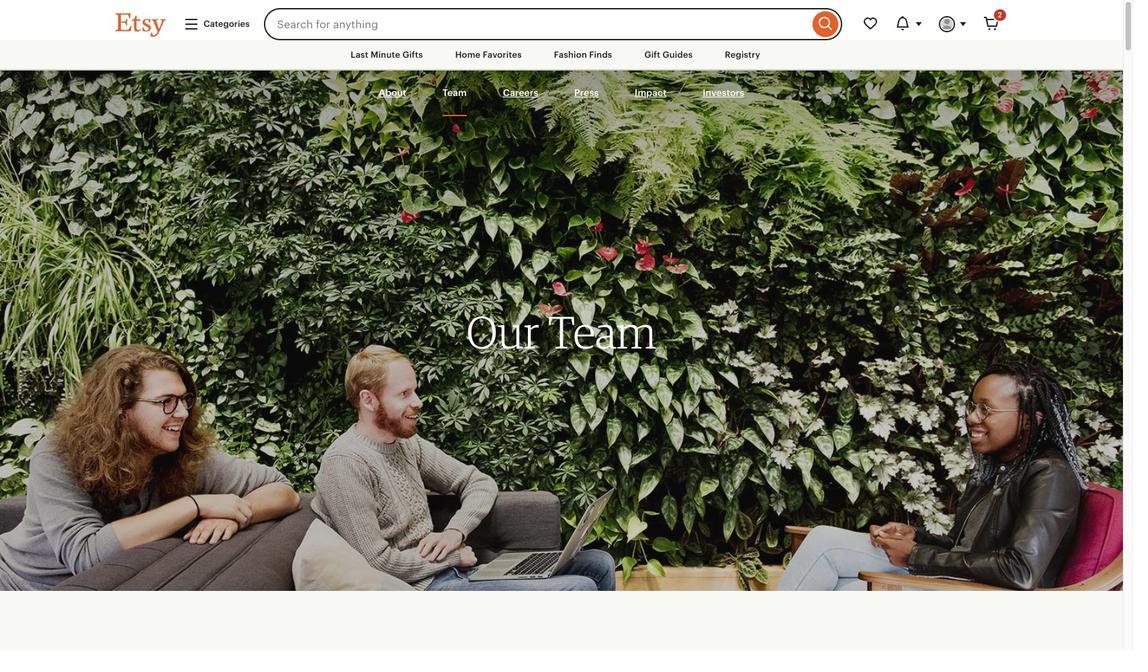 Task type: describe. For each thing, give the bounding box(es) containing it.
team link
[[442, 71, 467, 116]]

fashion
[[554, 50, 587, 60]]

homepage image
[[159, 83, 206, 106]]

about link
[[379, 71, 406, 116]]

categories
[[204, 19, 250, 29]]

favorites
[[483, 50, 522, 60]]

impact link
[[635, 71, 667, 116]]

last minute gifts
[[351, 50, 423, 60]]

careers
[[503, 87, 538, 98]]

fashion finds link
[[544, 43, 622, 67]]

home
[[455, 50, 481, 60]]

last minute gifts link
[[341, 43, 433, 67]]

2
[[998, 11, 1002, 19]]

home favorites link
[[445, 43, 532, 67]]

registry
[[725, 50, 760, 60]]

0 vertical spatial team
[[442, 87, 467, 98]]

home favorites
[[455, 50, 522, 60]]

1 vertical spatial team
[[548, 305, 657, 359]]



Task type: locate. For each thing, give the bounding box(es) containing it.
gifts
[[402, 50, 423, 60]]

menu bar
[[91, 40, 1032, 71]]

gift guides link
[[634, 43, 703, 67]]

press
[[574, 87, 599, 98]]

categories banner
[[91, 0, 1032, 40]]

registry link
[[715, 43, 770, 67]]

our team
[[467, 305, 657, 359]]

careers link
[[503, 71, 538, 116]]

categories button
[[173, 10, 260, 38]]

none search field inside categories banner
[[264, 8, 842, 40]]

about
[[379, 87, 406, 98]]

1 horizontal spatial team
[[548, 305, 657, 359]]

team
[[442, 87, 467, 98], [548, 305, 657, 359]]

gift
[[644, 50, 660, 60]]

2 link
[[975, 8, 1008, 40]]

guides
[[663, 50, 693, 60]]

0 horizontal spatial team
[[442, 87, 467, 98]]

investors link
[[703, 71, 744, 116]]

our
[[467, 305, 539, 359]]

last
[[351, 50, 368, 60]]

None search field
[[264, 8, 842, 40]]

investors
[[703, 87, 744, 98]]

Search for anything text field
[[264, 8, 809, 40]]

impact
[[635, 87, 667, 98]]

fashion finds
[[554, 50, 612, 60]]

gift guides
[[644, 50, 693, 60]]

minute
[[371, 50, 400, 60]]

press link
[[574, 71, 599, 116]]

finds
[[589, 50, 612, 60]]

menu bar containing last minute gifts
[[91, 40, 1032, 71]]



Task type: vqa. For each thing, say whether or not it's contained in the screenshot.
Arrives soon! Get it by Dec 16-26 if you order today
no



